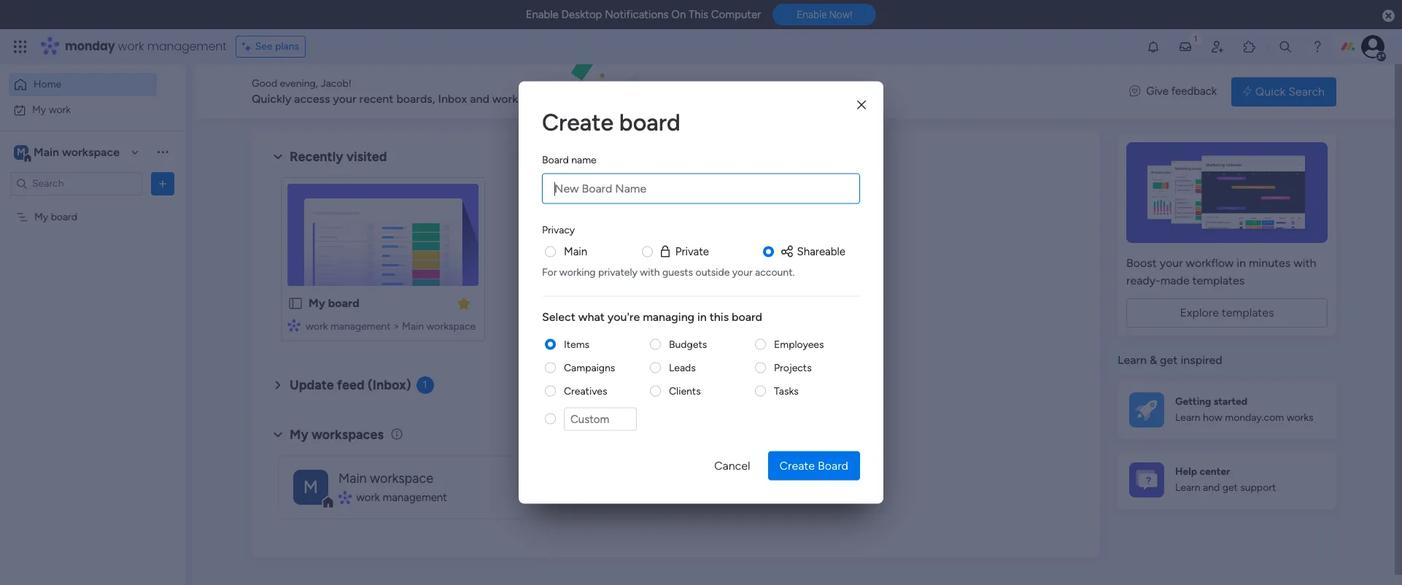 Task type: locate. For each thing, give the bounding box(es) containing it.
templates right explore
[[1222, 306, 1274, 320]]

quick search
[[1255, 84, 1325, 98]]

enable now! button
[[773, 4, 876, 26]]

board name
[[542, 154, 597, 166]]

and right inbox
[[470, 92, 489, 106]]

0 horizontal spatial your
[[333, 92, 356, 106]]

board inside list box
[[51, 210, 77, 223]]

1 vertical spatial templates
[[1222, 306, 1274, 320]]

and inside help center learn and get support
[[1203, 482, 1220, 494]]

shareable button
[[780, 243, 846, 260]]

help image
[[1310, 39, 1325, 54]]

create right "cancel"
[[780, 459, 815, 472]]

0 vertical spatial templates
[[1192, 274, 1245, 287]]

1 vertical spatial and
[[1203, 482, 1220, 494]]

create for create board
[[542, 108, 614, 136]]

get
[[1160, 353, 1178, 367], [1222, 482, 1238, 494]]

0 vertical spatial workspace image
[[14, 144, 28, 160]]

create for create board
[[780, 459, 815, 472]]

help center learn and get support
[[1175, 465, 1276, 494]]

board
[[619, 108, 681, 136], [51, 210, 77, 223], [328, 296, 359, 310], [732, 309, 762, 323]]

0 horizontal spatial main workspace
[[34, 145, 120, 159]]

0 vertical spatial board
[[542, 154, 569, 166]]

close my workspaces image
[[269, 426, 287, 443]]

my down "search in workspace" field
[[34, 210, 48, 223]]

1 horizontal spatial m
[[303, 476, 318, 497]]

0 vertical spatial m
[[17, 146, 25, 158]]

1 vertical spatial get
[[1222, 482, 1238, 494]]

0 horizontal spatial component image
[[287, 318, 301, 332]]

0 vertical spatial my board
[[34, 210, 77, 223]]

1 horizontal spatial in
[[1237, 256, 1246, 270]]

notifications
[[605, 8, 669, 21]]

items
[[564, 338, 590, 350]]

learn for help
[[1175, 482, 1201, 494]]

you're
[[608, 309, 640, 323]]

privacy element
[[542, 243, 860, 279]]

main right >
[[402, 320, 424, 333]]

component image for work management
[[339, 491, 351, 504]]

made
[[1161, 274, 1190, 287]]

board name heading
[[542, 152, 597, 167]]

getting
[[1175, 395, 1211, 408]]

learn & get inspired
[[1118, 353, 1223, 367]]

help
[[1175, 465, 1197, 478]]

create board button
[[768, 451, 860, 480]]

clients
[[669, 384, 701, 397]]

create
[[542, 108, 614, 136], [780, 459, 815, 472]]

my down home
[[32, 103, 46, 116]]

open update feed (inbox) image
[[269, 376, 287, 394]]

learn inside getting started learn how monday.com works
[[1175, 412, 1201, 424]]

templates
[[1192, 274, 1245, 287], [1222, 306, 1274, 320]]

get right & in the right of the page
[[1160, 353, 1178, 367]]

work
[[118, 38, 144, 55], [49, 103, 71, 116], [306, 320, 328, 333], [356, 491, 380, 504]]

create up name
[[542, 108, 614, 136]]

0 horizontal spatial enable
[[526, 8, 559, 21]]

what
[[578, 309, 605, 323]]

1 vertical spatial workspace image
[[293, 469, 328, 504]]

privacy heading
[[542, 222, 575, 237]]

create inside heading
[[542, 108, 614, 136]]

support
[[1240, 482, 1276, 494]]

0 horizontal spatial create
[[542, 108, 614, 136]]

0 vertical spatial in
[[1237, 256, 1246, 270]]

select what you're managing in this board heading
[[542, 308, 860, 325]]

1 horizontal spatial main workspace
[[339, 470, 433, 486]]

main
[[34, 145, 59, 159], [564, 245, 587, 258], [402, 320, 424, 333], [339, 470, 367, 486]]

inbox
[[438, 92, 467, 106]]

0 vertical spatial component image
[[287, 318, 301, 332]]

0 horizontal spatial m
[[17, 146, 25, 158]]

my board inside list box
[[34, 210, 77, 223]]

workspace down remove from favorites image
[[426, 320, 476, 333]]

good
[[252, 77, 277, 90]]

m
[[17, 146, 25, 158], [303, 476, 318, 497]]

my board down "search in workspace" field
[[34, 210, 77, 223]]

1 vertical spatial workspace
[[426, 320, 476, 333]]

m for rightmost workspace 'image'
[[303, 476, 318, 497]]

main button
[[564, 243, 587, 260]]

0 vertical spatial main workspace
[[34, 145, 120, 159]]

main down my work
[[34, 145, 59, 159]]

enable inside button
[[797, 9, 827, 21]]

work management
[[356, 491, 447, 504]]

your inside boost your workflow in minutes with ready-made templates
[[1160, 256, 1183, 270]]

your up the made
[[1160, 256, 1183, 270]]

component image
[[287, 318, 301, 332], [339, 491, 351, 504]]

see plans button
[[235, 36, 306, 58]]

employees
[[774, 338, 824, 350]]

1
[[423, 379, 427, 391]]

enable for enable desktop notifications on this computer
[[526, 8, 559, 21]]

enable left desktop
[[526, 8, 559, 21]]

templates down workflow
[[1192, 274, 1245, 287]]

my work
[[32, 103, 71, 116]]

with right the minutes
[[1294, 256, 1316, 270]]

my
[[32, 103, 46, 116], [34, 210, 48, 223], [309, 296, 325, 310], [290, 427, 308, 443]]

your
[[333, 92, 356, 106], [1160, 256, 1183, 270], [732, 266, 753, 278]]

your inside good evening, jacob! quickly access your recent boards, inbox and workspaces
[[333, 92, 356, 106]]

my right public board image
[[309, 296, 325, 310]]

select
[[542, 309, 575, 323]]

in left this
[[697, 309, 707, 323]]

my board
[[34, 210, 77, 223], [309, 296, 359, 310]]

1 horizontal spatial workspaces
[[492, 92, 555, 106]]

0 vertical spatial workspaces
[[492, 92, 555, 106]]

management for work management
[[383, 491, 447, 504]]

1 vertical spatial workspaces
[[312, 427, 384, 443]]

1 horizontal spatial create
[[780, 459, 815, 472]]

1 vertical spatial learn
[[1175, 412, 1201, 424]]

2 horizontal spatial your
[[1160, 256, 1183, 270]]

monday work management
[[65, 38, 227, 55]]

2 vertical spatial management
[[383, 491, 447, 504]]

for
[[542, 266, 557, 278]]

Search in workspace field
[[31, 175, 122, 192]]

0 vertical spatial create
[[542, 108, 614, 136]]

started
[[1214, 395, 1248, 408]]

update feed (inbox)
[[290, 377, 411, 393]]

center
[[1200, 465, 1230, 478]]

1 horizontal spatial and
[[1203, 482, 1220, 494]]

workspace up "search in workspace" field
[[62, 145, 120, 159]]

0 vertical spatial get
[[1160, 353, 1178, 367]]

workspace selection element
[[14, 143, 122, 162]]

my right close my workspaces 'icon'
[[290, 427, 308, 443]]

recently
[[290, 149, 343, 165]]

cancel button
[[703, 451, 762, 480]]

component image down public board image
[[287, 318, 301, 332]]

leads
[[669, 361, 696, 374]]

1 vertical spatial m
[[303, 476, 318, 497]]

shareable
[[797, 245, 846, 258]]

get down center
[[1222, 482, 1238, 494]]

boost your workflow in minutes with ready-made templates
[[1126, 256, 1316, 287]]

help center element
[[1118, 450, 1337, 509]]

1 horizontal spatial your
[[732, 266, 753, 278]]

1 vertical spatial in
[[697, 309, 707, 323]]

0 horizontal spatial and
[[470, 92, 489, 106]]

learn left & in the right of the page
[[1118, 353, 1147, 367]]

and inside good evening, jacob! quickly access your recent boards, inbox and workspaces
[[470, 92, 489, 106]]

enable
[[526, 8, 559, 21], [797, 9, 827, 21]]

1 vertical spatial management
[[330, 320, 391, 333]]

Custom field
[[564, 407, 637, 431]]

workspaces right inbox
[[492, 92, 555, 106]]

learn inside help center learn and get support
[[1175, 482, 1201, 494]]

0 vertical spatial workspace
[[62, 145, 120, 159]]

v2 bolt switch image
[[1243, 84, 1252, 100]]

boost
[[1126, 256, 1157, 270]]

1 horizontal spatial get
[[1222, 482, 1238, 494]]

m inside workspace selection "element"
[[17, 146, 25, 158]]

evening,
[[280, 77, 318, 90]]

component image left work management
[[339, 491, 351, 504]]

guests
[[662, 266, 693, 278]]

1 horizontal spatial enable
[[797, 9, 827, 21]]

2 vertical spatial learn
[[1175, 482, 1201, 494]]

explore templates
[[1180, 306, 1274, 320]]

main up working
[[564, 245, 587, 258]]

notifications image
[[1146, 39, 1161, 54]]

and down center
[[1203, 482, 1220, 494]]

in
[[1237, 256, 1246, 270], [697, 309, 707, 323]]

1 horizontal spatial board
[[818, 459, 848, 472]]

learn down getting
[[1175, 412, 1201, 424]]

0 horizontal spatial board
[[542, 154, 569, 166]]

0 horizontal spatial in
[[697, 309, 707, 323]]

my board right public board image
[[309, 296, 359, 310]]

your right outside
[[732, 266, 753, 278]]

works
[[1287, 412, 1314, 424]]

m for workspace 'image' inside "element"
[[17, 146, 25, 158]]

get inside help center learn and get support
[[1222, 482, 1238, 494]]

computer
[[711, 8, 761, 21]]

enable left now!
[[797, 9, 827, 21]]

0 vertical spatial management
[[147, 38, 227, 55]]

option
[[0, 204, 186, 206]]

my inside 'my board' list box
[[34, 210, 48, 223]]

how
[[1203, 412, 1223, 424]]

your down jacob!
[[333, 92, 356, 106]]

learn down help
[[1175, 482, 1201, 494]]

main workspace
[[34, 145, 120, 159], [339, 470, 433, 486]]

1 vertical spatial create
[[780, 459, 815, 472]]

apps image
[[1242, 39, 1257, 54]]

board inside heading
[[732, 309, 762, 323]]

main workspace up "search in workspace" field
[[34, 145, 120, 159]]

1 horizontal spatial with
[[1294, 256, 1316, 270]]

learn
[[1118, 353, 1147, 367], [1175, 412, 1201, 424], [1175, 482, 1201, 494]]

1 vertical spatial component image
[[339, 491, 351, 504]]

0 horizontal spatial workspace image
[[14, 144, 28, 160]]

with
[[1294, 256, 1316, 270], [640, 266, 660, 278]]

1 vertical spatial my board
[[309, 296, 359, 310]]

my board list box
[[0, 201, 186, 426]]

0 vertical spatial and
[[470, 92, 489, 106]]

1 horizontal spatial component image
[[339, 491, 351, 504]]

workspace up work management
[[370, 470, 433, 486]]

create inside button
[[780, 459, 815, 472]]

workspaces down update feed (inbox)
[[312, 427, 384, 443]]

work down home
[[49, 103, 71, 116]]

workspaces
[[492, 92, 555, 106], [312, 427, 384, 443]]

workspace image
[[14, 144, 28, 160], [293, 469, 328, 504]]

0 horizontal spatial my board
[[34, 210, 77, 223]]

1 vertical spatial board
[[818, 459, 848, 472]]

and
[[470, 92, 489, 106], [1203, 482, 1220, 494]]

0 horizontal spatial with
[[640, 266, 660, 278]]

in left the minutes
[[1237, 256, 1246, 270]]

with left the guests
[[640, 266, 660, 278]]

remove from favorites image
[[457, 296, 471, 310]]

templates image image
[[1131, 142, 1323, 243]]

(inbox)
[[368, 377, 411, 393]]

main workspace up work management
[[339, 470, 433, 486]]



Task type: describe. For each thing, give the bounding box(es) containing it.
work inside button
[[49, 103, 71, 116]]

budgets
[[669, 338, 707, 350]]

main inside workspace selection "element"
[[34, 145, 59, 159]]

access
[[294, 92, 330, 106]]

boards,
[[396, 92, 435, 106]]

on
[[671, 8, 686, 21]]

select what you're managing in this board option group
[[542, 337, 860, 440]]

see
[[255, 40, 273, 53]]

enable for enable now!
[[797, 9, 827, 21]]

workflow
[[1186, 256, 1234, 270]]

with inside boost your workflow in minutes with ready-made templates
[[1294, 256, 1316, 270]]

private
[[675, 245, 709, 258]]

managing
[[643, 309, 695, 323]]

2 vertical spatial workspace
[[370, 470, 433, 486]]

plans
[[275, 40, 299, 53]]

outside
[[696, 266, 730, 278]]

in inside heading
[[697, 309, 707, 323]]

workspaces inside good evening, jacob! quickly access your recent boards, inbox and workspaces
[[492, 92, 555, 106]]

0 vertical spatial learn
[[1118, 353, 1147, 367]]

create board
[[780, 459, 848, 472]]

component image for work management > main workspace
[[287, 318, 301, 332]]

board inside heading
[[619, 108, 681, 136]]

quick search button
[[1232, 77, 1337, 106]]

recently visited
[[290, 149, 387, 165]]

getting started learn how monday.com works
[[1175, 395, 1314, 424]]

close image
[[857, 99, 866, 110]]

this
[[710, 309, 729, 323]]

1 image
[[1189, 30, 1202, 46]]

search
[[1289, 84, 1325, 98]]

now!
[[829, 9, 852, 21]]

0 horizontal spatial workspaces
[[312, 427, 384, 443]]

my inside my work button
[[32, 103, 46, 116]]

desktop
[[561, 8, 602, 21]]

jacob simon image
[[1361, 35, 1385, 58]]

board inside button
[[818, 459, 848, 472]]

enable desktop notifications on this computer
[[526, 8, 761, 21]]

main workspace inside workspace selection "element"
[[34, 145, 120, 159]]

select product image
[[13, 39, 28, 54]]

campaigns
[[564, 361, 615, 374]]

workspace image inside "element"
[[14, 144, 28, 160]]

templates inside boost your workflow in minutes with ready-made templates
[[1192, 274, 1245, 287]]

work management > main workspace
[[306, 320, 476, 333]]

cancel
[[714, 459, 750, 472]]

ready-
[[1126, 274, 1161, 287]]

work right monday
[[118, 38, 144, 55]]

>
[[393, 320, 400, 333]]

name
[[571, 154, 597, 166]]

&
[[1150, 353, 1157, 367]]

home button
[[9, 73, 157, 96]]

inspired
[[1181, 353, 1223, 367]]

in inside boost your workflow in minutes with ready-made templates
[[1237, 256, 1246, 270]]

with inside privacy element
[[640, 266, 660, 278]]

quick
[[1255, 84, 1286, 98]]

creatives
[[564, 384, 607, 397]]

projects
[[774, 361, 812, 374]]

inbox image
[[1178, 39, 1193, 54]]

work down my workspaces
[[356, 491, 380, 504]]

good evening, jacob! quickly access your recent boards, inbox and workspaces
[[252, 77, 555, 106]]

monday
[[65, 38, 115, 55]]

working
[[559, 266, 596, 278]]

tasks
[[774, 384, 799, 397]]

my workspaces
[[290, 427, 384, 443]]

privately
[[598, 266, 638, 278]]

getting started element
[[1118, 380, 1337, 439]]

main inside privacy element
[[564, 245, 587, 258]]

select what you're managing in this board
[[542, 309, 762, 323]]

jacob!
[[321, 77, 352, 90]]

1 horizontal spatial workspace image
[[293, 469, 328, 504]]

invite members image
[[1210, 39, 1225, 54]]

monday.com
[[1225, 412, 1284, 424]]

Board name field
[[542, 173, 860, 204]]

update
[[290, 377, 334, 393]]

explore
[[1180, 306, 1219, 320]]

create board heading
[[542, 105, 860, 140]]

templates inside explore templates button
[[1222, 306, 1274, 320]]

account.
[[755, 266, 795, 278]]

main down my workspaces
[[339, 470, 367, 486]]

visited
[[346, 149, 387, 165]]

public board image
[[287, 295, 303, 312]]

close recently visited image
[[269, 148, 287, 166]]

1 vertical spatial main workspace
[[339, 470, 433, 486]]

board inside heading
[[542, 154, 569, 166]]

management for work management > main workspace
[[330, 320, 391, 333]]

1 horizontal spatial my board
[[309, 296, 359, 310]]

give feedback
[[1146, 85, 1217, 98]]

give
[[1146, 85, 1169, 98]]

your inside privacy element
[[732, 266, 753, 278]]

work up update on the left of the page
[[306, 320, 328, 333]]

explore templates button
[[1126, 298, 1328, 328]]

dapulse close image
[[1382, 9, 1395, 23]]

this
[[689, 8, 708, 21]]

feedback
[[1171, 85, 1217, 98]]

private button
[[658, 243, 709, 260]]

create board
[[542, 108, 681, 136]]

feed
[[337, 377, 365, 393]]

minutes
[[1249, 256, 1291, 270]]

search everything image
[[1278, 39, 1293, 54]]

for working privately with guests outside your account.
[[542, 266, 795, 278]]

workspace inside "element"
[[62, 145, 120, 159]]

recent
[[359, 92, 394, 106]]

enable now!
[[797, 9, 852, 21]]

my work button
[[9, 98, 157, 121]]

v2 user feedback image
[[1129, 83, 1140, 100]]

learn for getting
[[1175, 412, 1201, 424]]

quickly
[[252, 92, 291, 106]]

home
[[34, 78, 61, 90]]

see plans
[[255, 40, 299, 53]]

0 horizontal spatial get
[[1160, 353, 1178, 367]]



Task type: vqa. For each thing, say whether or not it's contained in the screenshot.
the Learn associated with Help
yes



